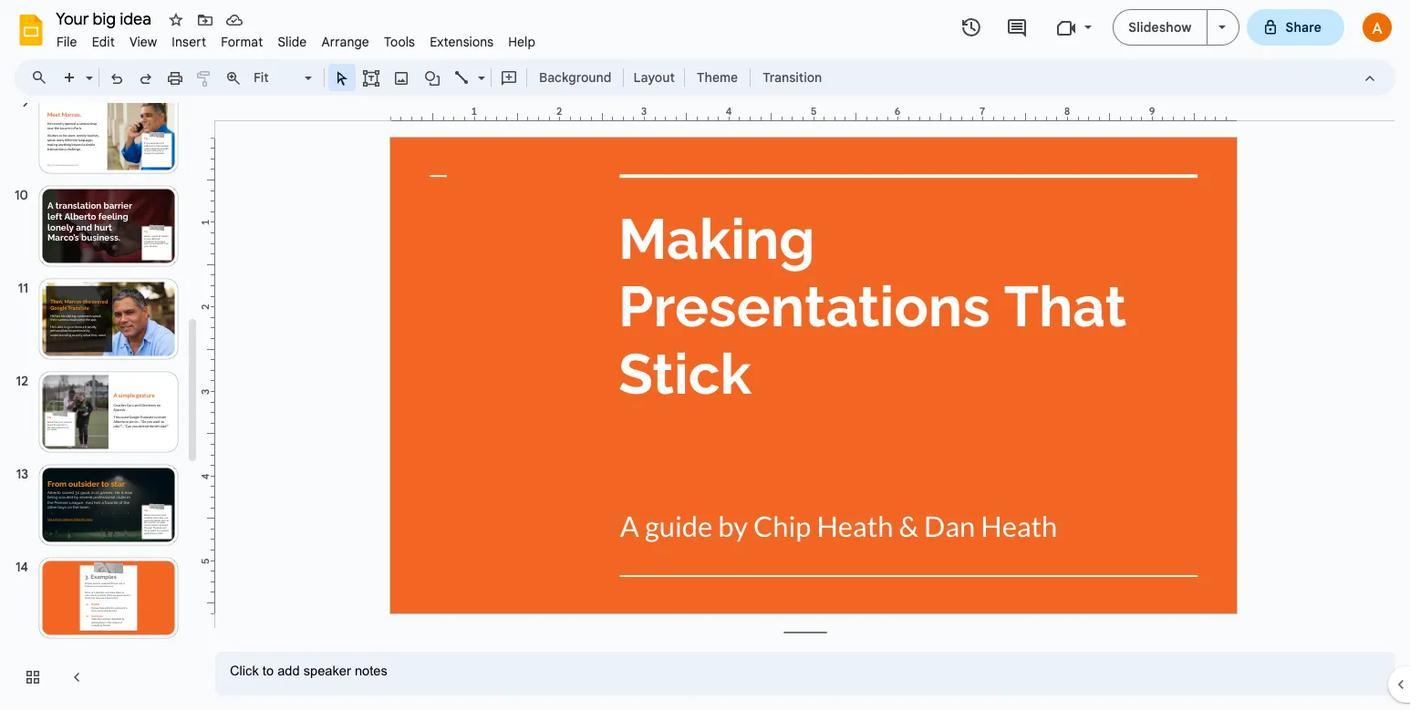 Task type: locate. For each thing, give the bounding box(es) containing it.
Zoom text field
[[251, 65, 302, 90]]

layout
[[634, 69, 675, 86]]

slideshow
[[1129, 19, 1192, 36]]

Star checkbox
[[163, 7, 189, 33]]

application
[[0, 0, 1411, 711]]

Zoom field
[[248, 65, 320, 91]]

help menu item
[[501, 31, 543, 53]]

transition
[[763, 69, 822, 86]]

view
[[129, 34, 157, 50]]

format menu item
[[214, 31, 271, 53]]

edit menu item
[[85, 31, 122, 53]]

menu bar
[[49, 24, 543, 54]]

Menus field
[[23, 65, 63, 90]]

shape image
[[422, 65, 443, 90]]

file menu item
[[49, 31, 85, 53]]

tools
[[384, 34, 415, 50]]

menu bar containing file
[[49, 24, 543, 54]]

slide
[[278, 34, 307, 50]]

extensions
[[430, 34, 494, 50]]

navigation
[[0, 88, 201, 711]]

theme
[[697, 69, 738, 86]]

view menu item
[[122, 31, 165, 53]]

format
[[221, 34, 263, 50]]

slideshow button
[[1114, 9, 1208, 46]]

edit
[[92, 34, 115, 50]]

menu bar banner
[[0, 0, 1411, 711]]

insert image image
[[391, 65, 412, 90]]

layout button
[[628, 64, 681, 91]]



Task type: vqa. For each thing, say whether or not it's contained in the screenshot.
the Recent in the Recent presentations HEADING
no



Task type: describe. For each thing, give the bounding box(es) containing it.
transition button
[[755, 64, 831, 91]]

main toolbar
[[54, 64, 832, 91]]

share button
[[1247, 9, 1345, 46]]

help
[[509, 34, 536, 50]]

Rename text field
[[49, 7, 162, 29]]

application containing slideshow
[[0, 0, 1411, 711]]

slide menu item
[[271, 31, 314, 53]]

theme button
[[689, 64, 747, 91]]

extensions menu item
[[423, 31, 501, 53]]

select line image
[[474, 66, 486, 72]]

tools menu item
[[377, 31, 423, 53]]

insert
[[172, 34, 206, 50]]

new slide with layout image
[[81, 66, 93, 72]]

insert menu item
[[165, 31, 214, 53]]

file
[[57, 34, 77, 50]]

share
[[1286, 19, 1322, 36]]

background button
[[531, 64, 620, 91]]

menu bar inside menu bar banner
[[49, 24, 543, 54]]

navigation inside application
[[0, 88, 201, 711]]

arrange
[[322, 34, 370, 50]]

arrange menu item
[[314, 31, 377, 53]]

background
[[539, 69, 612, 86]]

presentation options image
[[1219, 26, 1226, 29]]



